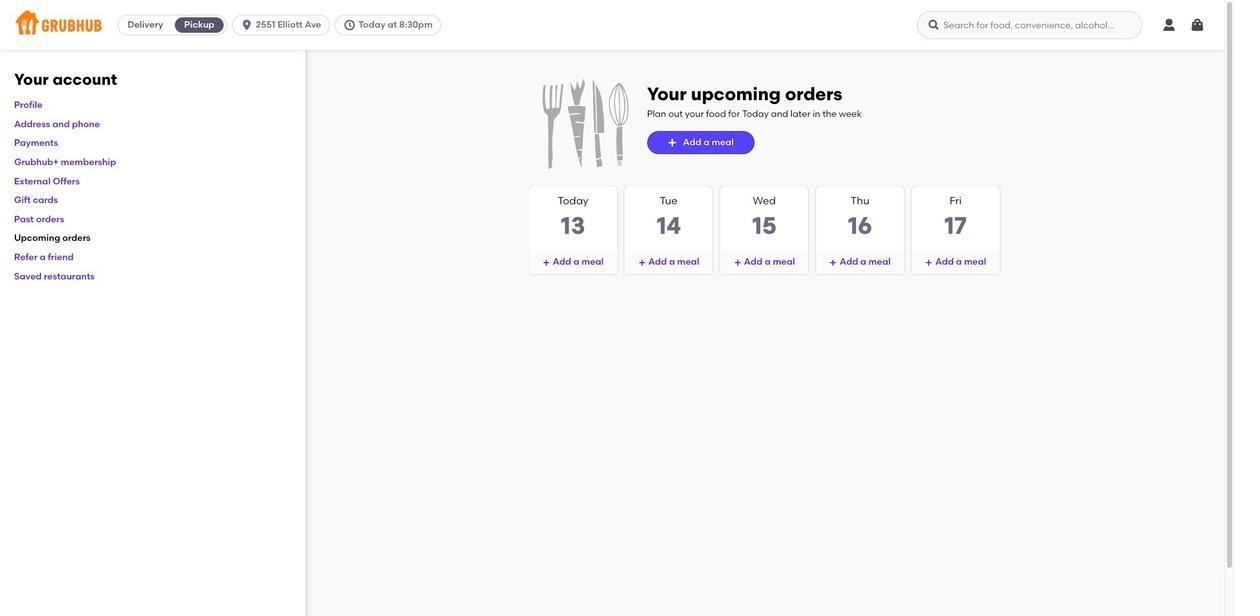 Task type: locate. For each thing, give the bounding box(es) containing it.
Search for food, convenience, alcohol... search field
[[918, 11, 1143, 39]]

svg image
[[343, 19, 356, 32], [928, 19, 941, 32], [668, 138, 678, 148], [734, 259, 742, 267], [830, 259, 838, 267], [926, 259, 933, 267]]

svg image
[[1162, 17, 1178, 33], [1190, 17, 1206, 33], [241, 19, 253, 32], [543, 259, 550, 267], [638, 259, 646, 267]]

main navigation navigation
[[0, 0, 1225, 50]]



Task type: vqa. For each thing, say whether or not it's contained in the screenshot.
Search for food, convenience, alcohol... search box
yes



